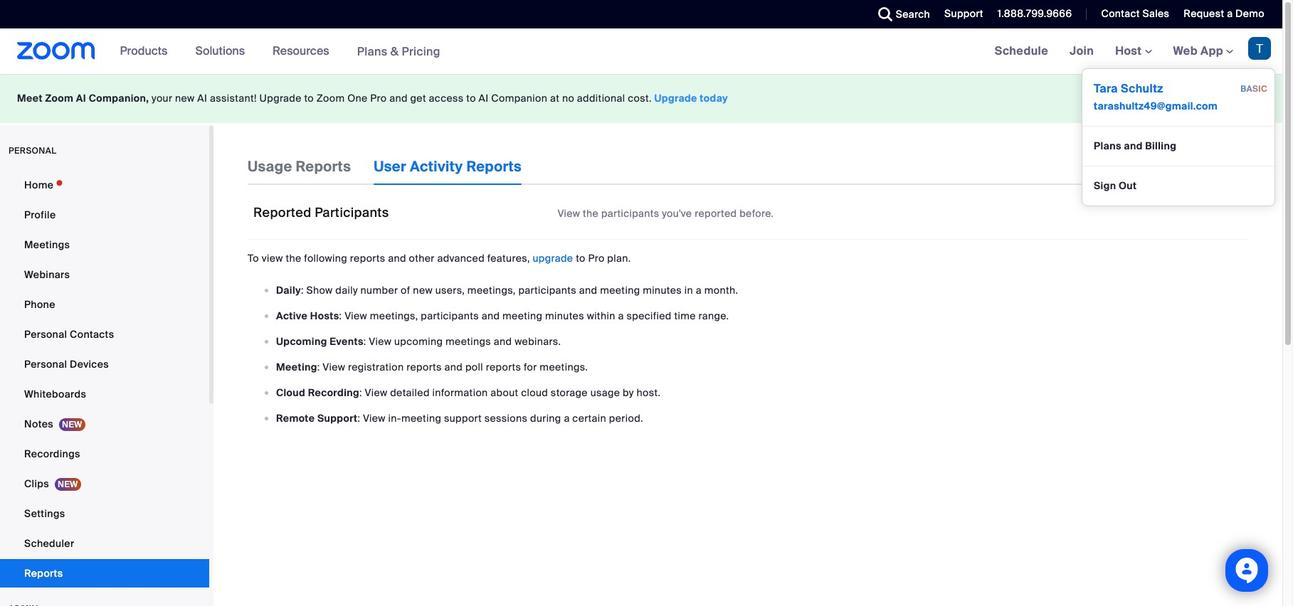 Task type: locate. For each thing, give the bounding box(es) containing it.
minutes left the in
[[643, 284, 682, 297]]

0 horizontal spatial zoom
[[45, 92, 73, 105]]

recordings link
[[0, 440, 209, 468]]

month.
[[704, 284, 738, 297]]

0 vertical spatial pro
[[370, 92, 387, 105]]

clips link
[[0, 470, 209, 498]]

profile
[[24, 209, 56, 221]]

1 ai from the left
[[76, 92, 86, 105]]

plans & pricing
[[357, 44, 440, 59]]

reports up the number
[[350, 252, 385, 265]]

personal up whiteboards
[[24, 358, 67, 371]]

meetings.
[[540, 361, 588, 373]]

0 horizontal spatial reports
[[24, 567, 63, 580]]

reports right activity
[[466, 157, 522, 176]]

plans left &
[[357, 44, 388, 59]]

meeting down detailed
[[401, 412, 441, 425]]

schedule
[[995, 43, 1048, 58]]

0 vertical spatial participants
[[601, 207, 659, 220]]

get
[[410, 92, 426, 105]]

meeting
[[600, 284, 640, 297], [502, 309, 543, 322], [401, 412, 441, 425]]

sign out
[[1094, 179, 1137, 192]]

: down registration
[[359, 386, 362, 399]]

: left in-
[[358, 412, 360, 425]]

meetings
[[446, 335, 491, 348]]

plans
[[357, 44, 388, 59], [1094, 139, 1121, 152]]

range.
[[699, 309, 729, 322]]

webinars
[[24, 268, 70, 281]]

0 horizontal spatial support
[[317, 412, 358, 425]]

upgrade down the product information "navigation"
[[259, 92, 302, 105]]

1 horizontal spatial zoom
[[317, 92, 345, 105]]

: up recording
[[317, 361, 320, 373]]

1 horizontal spatial to
[[466, 92, 476, 105]]

1 vertical spatial participants
[[518, 284, 576, 297]]

specified
[[627, 309, 672, 322]]

storage
[[551, 386, 588, 399]]

upgrade right cost.
[[654, 92, 697, 105]]

1 vertical spatial personal
[[24, 358, 67, 371]]

support
[[944, 7, 983, 20], [317, 412, 358, 425]]

certain
[[572, 412, 606, 425]]

reports for registration
[[406, 361, 442, 373]]

0 horizontal spatial new
[[175, 92, 195, 105]]

0 horizontal spatial reports
[[350, 252, 385, 265]]

view up registration
[[369, 335, 392, 348]]

3 ai from the left
[[479, 92, 489, 105]]

sessions
[[484, 412, 528, 425]]

personal contacts link
[[0, 320, 209, 349]]

sign
[[1094, 179, 1116, 192]]

view for meeting
[[363, 412, 386, 425]]

meetings, down the of
[[370, 309, 418, 322]]

meetings,
[[467, 284, 516, 297], [370, 309, 418, 322]]

pro
[[370, 92, 387, 105], [588, 252, 605, 265]]

participants up plan.
[[601, 207, 659, 220]]

activity
[[410, 157, 463, 176]]

to right access
[[466, 92, 476, 105]]

time
[[674, 309, 696, 322]]

1 horizontal spatial ai
[[197, 92, 207, 105]]

poll
[[465, 361, 483, 373]]

participants down upgrade on the left top of page
[[518, 284, 576, 297]]

1 horizontal spatial upgrade
[[654, 92, 697, 105]]

view for participants
[[345, 309, 367, 322]]

0 vertical spatial personal
[[24, 328, 67, 341]]

1 horizontal spatial the
[[583, 207, 599, 220]]

0 horizontal spatial ai
[[76, 92, 86, 105]]

additional
[[577, 92, 625, 105]]

0 horizontal spatial pro
[[370, 92, 387, 105]]

2 horizontal spatial ai
[[479, 92, 489, 105]]

and left other
[[388, 252, 406, 265]]

products button
[[120, 28, 174, 74]]

0 horizontal spatial plans
[[357, 44, 388, 59]]

0 vertical spatial support
[[944, 7, 983, 20]]

1 horizontal spatial plans
[[1094, 139, 1121, 152]]

your
[[152, 92, 172, 105]]

daily
[[276, 284, 301, 297]]

daily
[[335, 284, 358, 297]]

for
[[524, 361, 537, 373]]

1 horizontal spatial pro
[[588, 252, 605, 265]]

support down recording
[[317, 412, 358, 425]]

zoom left the one
[[317, 92, 345, 105]]

meet
[[17, 92, 43, 105]]

remote support : view in-meeting support sessions during a certain period.
[[276, 412, 643, 425]]

1 horizontal spatial participants
[[518, 284, 576, 297]]

resources
[[273, 43, 329, 58]]

during
[[530, 412, 561, 425]]

0 horizontal spatial the
[[286, 252, 301, 265]]

tara schultz menu
[[1082, 68, 1275, 206]]

phone link
[[0, 290, 209, 319]]

personal inside personal contacts "link"
[[24, 328, 67, 341]]

and inside the tara schultz menu
[[1124, 139, 1143, 152]]

app
[[1201, 43, 1223, 58]]

: left show
[[301, 284, 304, 297]]

profile picture image
[[1248, 37, 1271, 60]]

2 ai from the left
[[197, 92, 207, 105]]

to
[[304, 92, 314, 105], [466, 92, 476, 105], [576, 252, 586, 265]]

tabs of report home tab list
[[248, 148, 544, 185]]

1 horizontal spatial reports
[[296, 157, 351, 176]]

request
[[1184, 7, 1224, 20]]

zoom right meet
[[45, 92, 73, 105]]

0 horizontal spatial upgrade
[[259, 92, 302, 105]]

meeting down daily : show daily number of new users, meetings, participants and meeting minutes in a month.
[[502, 309, 543, 322]]

reports up 'reported participants'
[[296, 157, 351, 176]]

host
[[1115, 43, 1145, 58]]

ai left assistant!
[[197, 92, 207, 105]]

view down registration
[[365, 386, 387, 399]]

personal down phone
[[24, 328, 67, 341]]

1 vertical spatial meetings,
[[370, 309, 418, 322]]

0 vertical spatial meeting
[[600, 284, 640, 297]]

participants down the users,
[[421, 309, 479, 322]]

minutes left within
[[545, 309, 584, 322]]

2 personal from the top
[[24, 358, 67, 371]]

2 upgrade from the left
[[654, 92, 697, 105]]

plans inside the product information "navigation"
[[357, 44, 388, 59]]

user activity reports link
[[374, 148, 522, 185]]

zoom logo image
[[17, 42, 95, 60]]

upcoming events : view upcoming meetings and webinars.
[[276, 335, 561, 348]]

upgrade
[[259, 92, 302, 105], [654, 92, 697, 105]]

banner
[[0, 28, 1282, 206]]

minutes
[[643, 284, 682, 297], [545, 309, 584, 322]]

users,
[[435, 284, 465, 297]]

and up within
[[579, 284, 597, 297]]

plans for plans and billing
[[1094, 139, 1121, 152]]

1 zoom from the left
[[45, 92, 73, 105]]

recording
[[308, 386, 359, 399]]

contact
[[1101, 7, 1140, 20]]

reports down scheduler at the left bottom of the page
[[24, 567, 63, 580]]

1 personal from the top
[[24, 328, 67, 341]]

and left billing
[[1124, 139, 1143, 152]]

a left demo
[[1227, 7, 1233, 20]]

daily : show daily number of new users, meetings, participants and meeting minutes in a month.
[[276, 284, 738, 297]]

active hosts : view meetings, participants and meeting minutes within a specified time range.
[[276, 309, 729, 322]]

new right your
[[175, 92, 195, 105]]

whiteboards
[[24, 388, 86, 401]]

1 vertical spatial plans
[[1094, 139, 1121, 152]]

you've
[[662, 207, 692, 220]]

contact sales link
[[1091, 0, 1173, 28], [1101, 7, 1170, 20]]

1 horizontal spatial new
[[413, 284, 433, 297]]

1 vertical spatial pro
[[588, 252, 605, 265]]

0 vertical spatial minutes
[[643, 284, 682, 297]]

to down resources dropdown button
[[304, 92, 314, 105]]

1 horizontal spatial meetings,
[[467, 284, 516, 297]]

view down daily
[[345, 309, 367, 322]]

a right during
[[564, 412, 570, 425]]

a right the in
[[696, 284, 702, 297]]

2 horizontal spatial reports
[[466, 157, 522, 176]]

1 vertical spatial new
[[413, 284, 433, 297]]

in-
[[388, 412, 401, 425]]

1 horizontal spatial reports
[[406, 361, 442, 373]]

1 vertical spatial the
[[286, 252, 301, 265]]

view left in-
[[363, 412, 386, 425]]

0 horizontal spatial meetings,
[[370, 309, 418, 322]]

before.
[[740, 207, 774, 220]]

0 vertical spatial plans
[[357, 44, 388, 59]]

2 zoom from the left
[[317, 92, 345, 105]]

cloud recording : view detailed information about cloud storage usage by host.
[[276, 386, 661, 399]]

0 horizontal spatial minutes
[[545, 309, 584, 322]]

1 vertical spatial meeting
[[502, 309, 543, 322]]

companion
[[491, 92, 547, 105]]

1 vertical spatial support
[[317, 412, 358, 425]]

view for information
[[365, 386, 387, 399]]

document link
[[1198, 148, 1248, 185]]

1 horizontal spatial support
[[944, 7, 983, 20]]

2 vertical spatial participants
[[421, 309, 479, 322]]

sign out link
[[1083, 172, 1275, 200]]

pro left plan.
[[588, 252, 605, 265]]

: up registration
[[363, 335, 366, 348]]

plans inside the tara schultz menu
[[1094, 139, 1121, 152]]

meetings
[[24, 238, 70, 251]]

personal
[[9, 145, 57, 157]]

0 vertical spatial new
[[175, 92, 195, 105]]

a right within
[[618, 309, 624, 322]]

following
[[304, 252, 347, 265]]

1.888.799.9666 button
[[987, 0, 1076, 28], [998, 7, 1072, 20]]

scheduler
[[24, 537, 74, 550]]

reports
[[296, 157, 351, 176], [466, 157, 522, 176], [24, 567, 63, 580]]

: up events
[[339, 309, 342, 322]]

view for meetings
[[369, 335, 392, 348]]

: for hosts
[[339, 309, 342, 322]]

to
[[248, 252, 259, 265]]

meetings, up "active hosts : view meetings, participants and meeting minutes within a specified time range."
[[467, 284, 516, 297]]

0 horizontal spatial meeting
[[401, 412, 441, 425]]

to view the following reports and other advanced features, upgrade to pro plan.
[[248, 252, 631, 265]]

detailed
[[390, 386, 430, 399]]

reports down "upcoming events : view upcoming meetings and webinars."
[[406, 361, 442, 373]]

meeting up within
[[600, 284, 640, 297]]

2 horizontal spatial meeting
[[600, 284, 640, 297]]

plans up sign
[[1094, 139, 1121, 152]]

plans and billing link
[[1083, 132, 1275, 160]]

ai left the companion,
[[76, 92, 86, 105]]

to right upgrade on the left top of page
[[576, 252, 586, 265]]

and left get
[[389, 92, 408, 105]]

1 vertical spatial minutes
[[545, 309, 584, 322]]

support right search
[[944, 7, 983, 20]]

upgrade link
[[533, 252, 573, 265]]

reports up about
[[486, 361, 521, 373]]

pro right the one
[[370, 92, 387, 105]]

tara schultz tarashultz49@gmail.com
[[1094, 81, 1218, 112]]

new right the of
[[413, 284, 433, 297]]

1 horizontal spatial meeting
[[502, 309, 543, 322]]

ai left companion
[[479, 92, 489, 105]]

events
[[330, 335, 363, 348]]

0 vertical spatial the
[[583, 207, 599, 220]]

solutions
[[195, 43, 245, 58]]

and down "active hosts : view meetings, participants and meeting minutes within a specified time range."
[[494, 335, 512, 348]]



Task type: vqa. For each thing, say whether or not it's contained in the screenshot.


Task type: describe. For each thing, give the bounding box(es) containing it.
show
[[306, 284, 333, 297]]

search button
[[867, 0, 934, 28]]

new inside meet zoom ai companion, footer
[[175, 92, 195, 105]]

join
[[1070, 43, 1094, 58]]

product information navigation
[[109, 28, 451, 75]]

meet zoom ai companion, footer
[[0, 74, 1282, 123]]

0 horizontal spatial participants
[[421, 309, 479, 322]]

schultz
[[1121, 81, 1163, 96]]

clips
[[24, 478, 49, 490]]

reports inside personal menu menu
[[24, 567, 63, 580]]

number
[[361, 284, 398, 297]]

meeting
[[276, 361, 317, 373]]

2 horizontal spatial to
[[576, 252, 586, 265]]

document
[[1198, 160, 1248, 173]]

2 vertical spatial meeting
[[401, 412, 441, 425]]

host.
[[637, 386, 661, 399]]

plans for plans & pricing
[[357, 44, 388, 59]]

web app
[[1173, 43, 1223, 58]]

: for recording
[[359, 386, 362, 399]]

billing
[[1145, 139, 1177, 152]]

resources button
[[273, 28, 336, 74]]

products
[[120, 43, 168, 58]]

meetings navigation
[[984, 28, 1282, 206]]

notes link
[[0, 410, 209, 438]]

period.
[[609, 412, 643, 425]]

usage reports link
[[248, 148, 351, 185]]

and inside meet zoom ai companion, footer
[[389, 92, 408, 105]]

webinars.
[[515, 335, 561, 348]]

upcoming
[[394, 335, 443, 348]]

registration
[[348, 361, 404, 373]]

usage reports
[[248, 157, 351, 176]]

upcoming
[[276, 335, 327, 348]]

hosts
[[310, 309, 339, 322]]

today
[[700, 92, 728, 105]]

0 vertical spatial meetings,
[[467, 284, 516, 297]]

0 horizontal spatial to
[[304, 92, 314, 105]]

by
[[623, 386, 634, 399]]

plan.
[[607, 252, 631, 265]]

within
[[587, 309, 615, 322]]

contact sales
[[1101, 7, 1170, 20]]

reported
[[695, 207, 737, 220]]

join link
[[1059, 28, 1105, 74]]

demo
[[1236, 7, 1265, 20]]

of
[[401, 284, 410, 297]]

view up recording
[[323, 361, 345, 373]]

1 upgrade from the left
[[259, 92, 302, 105]]

plans and billing
[[1094, 139, 1177, 152]]

notes
[[24, 418, 53, 431]]

out
[[1119, 179, 1137, 192]]

no
[[562, 92, 574, 105]]

access
[[429, 92, 464, 105]]

host button
[[1115, 43, 1152, 58]]

: for support
[[358, 412, 360, 425]]

view
[[262, 252, 283, 265]]

personal for personal contacts
[[24, 328, 67, 341]]

and left poll
[[444, 361, 463, 373]]

pro inside meet zoom ai companion, footer
[[370, 92, 387, 105]]

: for events
[[363, 335, 366, 348]]

reported
[[253, 204, 311, 221]]

personal contacts
[[24, 328, 114, 341]]

pricing
[[402, 44, 440, 59]]

meet zoom ai companion, your new ai assistant! upgrade to zoom one pro and get access to ai companion at no additional cost. upgrade today
[[17, 92, 728, 105]]

solutions button
[[195, 28, 251, 74]]

search
[[896, 8, 930, 21]]

participants
[[315, 204, 389, 221]]

reports for following
[[350, 252, 385, 265]]

sales
[[1143, 7, 1170, 20]]

advanced
[[437, 252, 485, 265]]

information
[[432, 386, 488, 399]]

about
[[491, 386, 518, 399]]

schedule link
[[984, 28, 1059, 74]]

cloud
[[276, 386, 305, 399]]

assistant!
[[210, 92, 257, 105]]

support
[[444, 412, 482, 425]]

banner containing products
[[0, 28, 1282, 206]]

upgrade
[[533, 252, 573, 265]]

personal for personal devices
[[24, 358, 67, 371]]

request a demo
[[1184, 7, 1265, 20]]

home link
[[0, 171, 209, 199]]

and down daily : show daily number of new users, meetings, participants and meeting minutes in a month.
[[482, 309, 500, 322]]

personal devices link
[[0, 350, 209, 379]]

tarashultz49@gmail.com
[[1094, 100, 1218, 112]]

2 horizontal spatial reports
[[486, 361, 521, 373]]

settings
[[24, 507, 65, 520]]

2 horizontal spatial participants
[[601, 207, 659, 220]]

meetings link
[[0, 231, 209, 259]]

settings link
[[0, 500, 209, 528]]

personal menu menu
[[0, 171, 209, 589]]

upgrade today link
[[654, 92, 728, 105]]

view up upgrade on the left top of page
[[558, 207, 580, 220]]

meeting : view registration reports and poll reports for meetings.
[[276, 361, 588, 373]]

in
[[684, 284, 693, 297]]

reports inside 'link'
[[296, 157, 351, 176]]

basic
[[1241, 83, 1268, 95]]

features,
[[487, 252, 530, 265]]

usage
[[248, 157, 292, 176]]

1 horizontal spatial minutes
[[643, 284, 682, 297]]



